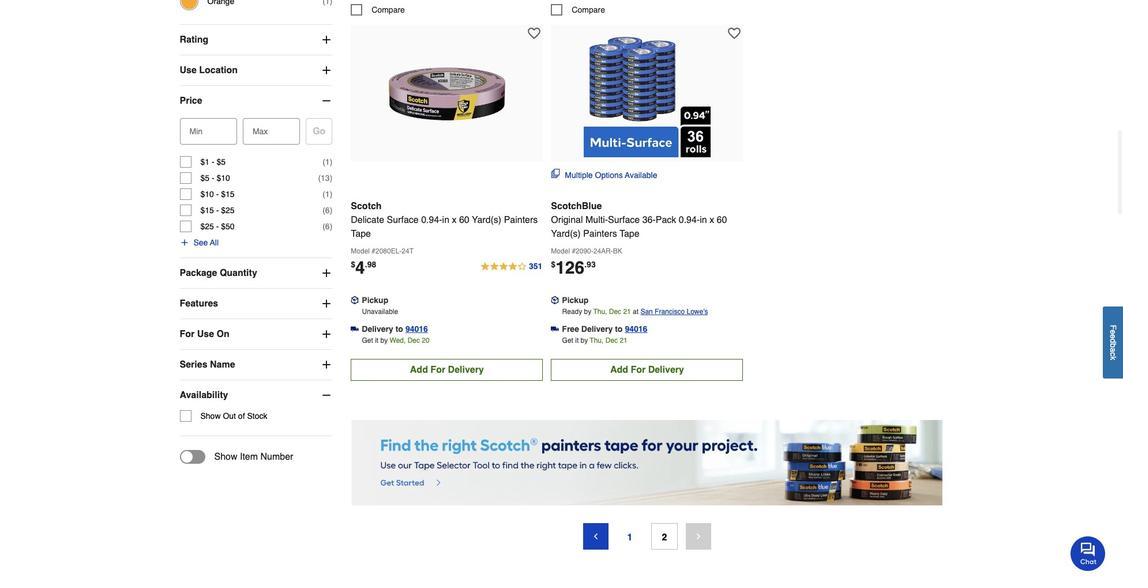 Task type: describe. For each thing, give the bounding box(es) containing it.
2 vertical spatial 1
[[627, 533, 633, 543]]

36-
[[642, 215, 656, 225]]

( for $1 - $5
[[323, 157, 325, 167]]

24ar-
[[594, 247, 613, 255]]

- for $1
[[212, 157, 214, 167]]

go
[[313, 126, 326, 137]]

0 vertical spatial 21
[[623, 308, 631, 316]]

x inside scotchblue original multi-surface 36-pack 0.94-in x 60 yard(s) painters tape
[[710, 215, 714, 225]]

4
[[355, 258, 365, 278]]

# for scotch delicate surface 0.94-in x 60 yard(s) painters tape
[[372, 247, 376, 255]]

2 to from the left
[[615, 325, 623, 334]]

use location button
[[180, 55, 332, 85]]

actual price $4.98 element
[[351, 258, 376, 278]]

multiple options available link
[[551, 169, 657, 181]]

( for $10 - $15
[[323, 190, 325, 199]]

unavailable
[[362, 308, 398, 316]]

original
[[551, 215, 583, 225]]

package
[[180, 268, 217, 279]]

94016 button for free delivery to 94016
[[625, 323, 648, 335]]

2 94016 from the left
[[625, 325, 648, 334]]

multiple options available
[[565, 171, 657, 180]]

series name button
[[180, 350, 332, 380]]

k
[[1109, 357, 1118, 361]]

show out of stock
[[200, 412, 267, 421]]

lowe's
[[687, 308, 708, 316]]

x inside scotch delicate surface 0.94-in x 60 yard(s) painters tape
[[452, 215, 457, 225]]

surface inside scotchblue original multi-surface 36-pack 0.94-in x 60 yard(s) painters tape
[[608, 215, 640, 225]]

1 horizontal spatial $15
[[221, 190, 235, 199]]

- for $15
[[216, 206, 219, 215]]

$25 - $50
[[200, 222, 235, 231]]

scotchblue original multi-surface 36-pack 0.94-in x 60 yard(s) painters tape image
[[584, 30, 711, 157]]

series
[[180, 360, 207, 370]]

multi-
[[586, 215, 608, 225]]

1 add for delivery button from the left
[[351, 359, 543, 381]]

plus image for series name
[[321, 359, 332, 371]]

plus image for use location
[[321, 65, 332, 76]]

- for $10
[[216, 190, 219, 199]]

( 6 ) for $50
[[323, 222, 332, 231]]

surface inside scotch delicate surface 0.94-in x 60 yard(s) painters tape
[[387, 215, 419, 225]]

at
[[633, 308, 639, 316]]

pack
[[656, 215, 676, 225]]

) for $5 - $10
[[330, 174, 332, 183]]

san
[[641, 308, 653, 316]]

yard(s) inside scotch delicate surface 0.94-in x 60 yard(s) painters tape
[[472, 215, 501, 225]]

series name
[[180, 360, 235, 370]]

scotch delicate surface 0.94-in x 60 yard(s) painters tape image
[[384, 30, 510, 157]]

2080el-
[[376, 247, 402, 255]]

2090-
[[576, 247, 594, 255]]

126
[[556, 258, 585, 278]]

options
[[595, 171, 623, 180]]

name
[[210, 360, 235, 370]]

actual price $126.93 element
[[551, 258, 596, 278]]

1 e from the top
[[1109, 330, 1118, 335]]

.93
[[585, 260, 596, 269]]

) for $1 - $5
[[330, 157, 332, 167]]

351
[[529, 262, 543, 271]]

tape inside scotch delicate surface 0.94-in x 60 yard(s) painters tape
[[351, 229, 371, 239]]

package quantity
[[180, 268, 257, 279]]

painters inside scotchblue original multi-surface 36-pack 0.94-in x 60 yard(s) painters tape
[[583, 229, 617, 239]]

( for $5 - $10
[[318, 174, 321, 183]]

for use on button
[[180, 320, 332, 350]]

$ 126 .93
[[551, 258, 596, 278]]

pickup for free
[[562, 296, 589, 305]]

use inside button
[[197, 329, 214, 340]]

pickup image for delivery
[[351, 296, 359, 305]]

minus image for price
[[321, 95, 332, 107]]

$1 - $5
[[200, 157, 226, 167]]

( 6 ) for $25
[[323, 206, 332, 215]]

add for second add for delivery button from left
[[610, 365, 628, 375]]

1 vertical spatial thu,
[[590, 337, 604, 345]]

out
[[223, 412, 236, 421]]

quantity
[[220, 268, 257, 279]]

model for original multi-surface 36-pack 0.94-in x 60 yard(s) painters tape
[[551, 247, 570, 255]]

scotchblue original multi-surface 36-pack 0.94-in x 60 yard(s) painters tape
[[551, 201, 727, 239]]

( 1 ) for $5
[[323, 157, 332, 167]]

bk
[[613, 247, 622, 255]]

0 vertical spatial $25
[[221, 206, 235, 215]]

.98
[[365, 260, 376, 269]]

truck filled image
[[551, 325, 559, 333]]

1 vertical spatial 21
[[620, 337, 628, 345]]

max
[[253, 127, 268, 136]]

( for $25 - $50
[[323, 222, 325, 231]]

dec for free delivery to 94016
[[606, 337, 618, 345]]

on
[[217, 329, 229, 340]]

wed,
[[390, 337, 406, 345]]

) for $10 - $15
[[330, 190, 332, 199]]

0 vertical spatial $10
[[217, 174, 230, 183]]

2 e from the top
[[1109, 335, 1118, 339]]

0.94- inside scotch delicate surface 0.94-in x 60 yard(s) painters tape
[[421, 215, 442, 225]]

20
[[422, 337, 430, 345]]

delicate
[[351, 215, 384, 225]]

2
[[662, 533, 667, 543]]

2 link
[[651, 524, 678, 550]]

0 horizontal spatial $15
[[200, 206, 214, 215]]

$10 - $15
[[200, 190, 235, 199]]

price button
[[180, 86, 332, 116]]

number
[[261, 452, 293, 463]]

1 for $1 - $5
[[325, 157, 330, 167]]

model # 2090-24ar-bk
[[551, 247, 622, 255]]

1 link
[[617, 524, 643, 550]]

- for $5
[[212, 174, 214, 183]]

yard(s) inside scotchblue original multi-surface 36-pack 0.94-in x 60 yard(s) painters tape
[[551, 229, 581, 239]]

a
[[1109, 348, 1118, 353]]

60 inside scotchblue original multi-surface 36-pack 0.94-in x 60 yard(s) painters tape
[[717, 215, 727, 225]]

( for $15 - $25
[[323, 206, 325, 215]]

( 1 ) for $15
[[323, 190, 332, 199]]

features
[[180, 299, 218, 309]]

scotchblue
[[551, 201, 602, 212]]

see all button
[[180, 237, 219, 249]]

get for free
[[562, 337, 573, 345]]

24t
[[402, 247, 414, 255]]

rating
[[180, 35, 208, 45]]

94016 button for delivery to 94016
[[406, 323, 428, 335]]

add for delivery for second add for delivery button from left
[[610, 365, 684, 375]]

show for show out of stock
[[200, 412, 221, 421]]

tape inside scotchblue original multi-surface 36-pack 0.94-in x 60 yard(s) painters tape
[[620, 229, 640, 239]]

1 vertical spatial $10
[[200, 190, 214, 199]]

1 94016 from the left
[[406, 325, 428, 334]]

model # 2080el-24t
[[351, 247, 414, 255]]

see all
[[194, 238, 219, 247]]

c
[[1109, 353, 1118, 357]]

f e e d b a c k button
[[1103, 307, 1123, 379]]

for for first add for delivery button from the left
[[431, 365, 445, 375]]

pickup image for free
[[551, 296, 559, 305]]

) for $15 - $25
[[330, 206, 332, 215]]

get it by thu, dec 21
[[562, 337, 628, 345]]

use inside 'button'
[[180, 65, 197, 75]]

for use on
[[180, 329, 229, 340]]

scotch
[[351, 201, 382, 212]]

compare for "5014368005" element
[[572, 5, 605, 14]]

of
[[238, 412, 245, 421]]

scotch delicate surface 0.94-in x 60 yard(s) painters tape
[[351, 201, 538, 239]]

minus image for availability
[[321, 390, 332, 401]]



Task type: locate. For each thing, give the bounding box(es) containing it.
-
[[212, 157, 214, 167], [212, 174, 214, 183], [216, 190, 219, 199], [216, 206, 219, 215], [216, 222, 219, 231]]

# for scotchblue original multi-surface 36-pack 0.94-in x 60 yard(s) painters tape
[[572, 247, 576, 255]]

1 vertical spatial plus image
[[321, 268, 332, 279]]

pickup image
[[351, 296, 359, 305], [551, 296, 559, 305]]

2 tape from the left
[[620, 229, 640, 239]]

0 horizontal spatial pickup image
[[351, 296, 359, 305]]

1 vertical spatial $25
[[200, 222, 214, 231]]

5 ) from the top
[[330, 222, 332, 231]]

0 horizontal spatial painters
[[504, 215, 538, 225]]

pickup up 'ready'
[[562, 296, 589, 305]]

add for delivery for first add for delivery button from the left
[[410, 365, 484, 375]]

0 horizontal spatial 94016 button
[[406, 323, 428, 335]]

show left out
[[200, 412, 221, 421]]

1 horizontal spatial $
[[551, 260, 556, 269]]

truck filled image
[[351, 325, 359, 333]]

rating button
[[180, 25, 332, 55]]

multiple
[[565, 171, 593, 180]]

1
[[325, 157, 330, 167], [325, 190, 330, 199], [627, 533, 633, 543]]

get for delivery
[[362, 337, 373, 345]]

dec
[[609, 308, 621, 316], [408, 337, 420, 345], [606, 337, 618, 345]]

1 94016 button from the left
[[406, 323, 428, 335]]

- down $1 - $5
[[212, 174, 214, 183]]

( 1 ) down 13
[[323, 190, 332, 199]]

plus image for for use on
[[321, 329, 332, 340]]

0 horizontal spatial 60
[[459, 215, 469, 225]]

1 horizontal spatial 0.94-
[[679, 215, 700, 225]]

1 horizontal spatial yard(s)
[[551, 229, 581, 239]]

thu,
[[593, 308, 607, 316], [590, 337, 604, 345]]

#
[[372, 247, 376, 255], [572, 247, 576, 255]]

2 it from the left
[[575, 337, 579, 345]]

2 94016 button from the left
[[625, 323, 648, 335]]

surface
[[387, 215, 419, 225], [608, 215, 640, 225]]

x
[[452, 215, 457, 225], [710, 215, 714, 225]]

pickup
[[362, 296, 388, 305], [562, 296, 589, 305]]

6 down 13
[[325, 206, 330, 215]]

2 vertical spatial plus image
[[321, 298, 332, 310]]

0 vertical spatial minus image
[[321, 95, 332, 107]]

available
[[625, 171, 657, 180]]

0 horizontal spatial $10
[[200, 190, 214, 199]]

e
[[1109, 330, 1118, 335], [1109, 335, 1118, 339]]

ready
[[562, 308, 582, 316]]

painters down multi-
[[583, 229, 617, 239]]

$5 right $1
[[217, 157, 226, 167]]

compare inside "5014368005" element
[[572, 5, 605, 14]]

get down 'delivery to 94016'
[[362, 337, 373, 345]]

1 horizontal spatial 94016 button
[[625, 323, 648, 335]]

( 1 )
[[323, 157, 332, 167], [323, 190, 332, 199]]

60
[[459, 215, 469, 225], [717, 215, 727, 225]]

min
[[190, 127, 203, 136]]

model for delicate surface 0.94-in x 60 yard(s) painters tape
[[351, 247, 370, 255]]

$15 up $15 - $25
[[221, 190, 235, 199]]

all
[[210, 238, 219, 247]]

1 vertical spatial painters
[[583, 229, 617, 239]]

heart outline image
[[528, 27, 541, 40]]

$5 down $1
[[200, 174, 209, 183]]

0 vertical spatial 1
[[325, 157, 330, 167]]

pickup image up truck filled icon
[[351, 296, 359, 305]]

1 compare from the left
[[372, 5, 405, 14]]

5014368005 element
[[551, 4, 605, 15]]

stock
[[247, 412, 267, 421]]

0 vertical spatial 6
[[325, 206, 330, 215]]

- up $15 - $25
[[216, 190, 219, 199]]

location
[[199, 65, 238, 75]]

1 up the ( 13 )
[[325, 157, 330, 167]]

package quantity button
[[180, 258, 332, 288]]

1 pickup from the left
[[362, 296, 388, 305]]

4008137 element
[[351, 4, 405, 15]]

$ right 351
[[551, 260, 556, 269]]

0 horizontal spatial to
[[396, 325, 403, 334]]

1 horizontal spatial add
[[610, 365, 628, 375]]

dec for delivery to 94016
[[408, 337, 420, 345]]

1 horizontal spatial add for delivery button
[[551, 359, 743, 381]]

chat invite button image
[[1071, 537, 1106, 572]]

by left wed,
[[380, 337, 388, 345]]

$15 - $25
[[200, 206, 235, 215]]

show item number
[[214, 452, 293, 463]]

show item number element
[[180, 451, 293, 464]]

0 horizontal spatial it
[[375, 337, 379, 345]]

- left $50
[[216, 222, 219, 231]]

3 ) from the top
[[330, 190, 332, 199]]

in inside scotchblue original multi-surface 36-pack 0.94-in x 60 yard(s) painters tape
[[700, 215, 707, 225]]

features button
[[180, 289, 332, 319]]

6 for $15 - $25
[[325, 206, 330, 215]]

pickup for delivery
[[362, 296, 388, 305]]

$ left .98
[[351, 260, 355, 269]]

pickup image up truck filled image on the left of the page
[[551, 296, 559, 305]]

arrow right image
[[694, 532, 703, 542]]

1 ( 1 ) from the top
[[323, 157, 332, 167]]

in inside scotch delicate surface 0.94-in x 60 yard(s) painters tape
[[442, 215, 449, 225]]

94016 button down at at the right
[[625, 323, 648, 335]]

plus image inside package quantity "button"
[[321, 268, 332, 279]]

60 inside scotch delicate surface 0.94-in x 60 yard(s) painters tape
[[459, 215, 469, 225]]

$ for 126
[[551, 260, 556, 269]]

0 horizontal spatial in
[[442, 215, 449, 225]]

painters
[[504, 215, 538, 225], [583, 229, 617, 239]]

- right $1
[[212, 157, 214, 167]]

2 add for delivery from the left
[[610, 365, 684, 375]]

0 horizontal spatial $
[[351, 260, 355, 269]]

minus image inside availability button
[[321, 390, 332, 401]]

2 ( 6 ) from the top
[[323, 222, 332, 231]]

351 button
[[480, 260, 543, 274]]

get
[[362, 337, 373, 345], [562, 337, 573, 345]]

1 horizontal spatial pickup
[[562, 296, 589, 305]]

1 horizontal spatial painters
[[583, 229, 617, 239]]

1 to from the left
[[396, 325, 403, 334]]

0 vertical spatial show
[[200, 412, 221, 421]]

1 0.94- from the left
[[421, 215, 442, 225]]

6 left "delicate" on the left top of the page
[[325, 222, 330, 231]]

1 down 13
[[325, 190, 330, 199]]

13
[[321, 174, 330, 183]]

1 horizontal spatial #
[[572, 247, 576, 255]]

compare inside 4008137 "element"
[[372, 5, 405, 14]]

2 pickup image from the left
[[551, 296, 559, 305]]

san francisco lowe's button
[[641, 306, 708, 318]]

ready by thu, dec 21 at san francisco lowe's
[[562, 308, 708, 316]]

to down ready by thu, dec 21 at san francisco lowe's
[[615, 325, 623, 334]]

dec up free delivery to 94016
[[609, 308, 621, 316]]

1 horizontal spatial 60
[[717, 215, 727, 225]]

minus image
[[321, 95, 332, 107], [321, 390, 332, 401]]

use left location
[[180, 65, 197, 75]]

1 in from the left
[[442, 215, 449, 225]]

1 right arrow left icon
[[627, 533, 633, 543]]

b
[[1109, 344, 1118, 348]]

1 vertical spatial ( 6 )
[[323, 222, 332, 231]]

1 horizontal spatial pickup image
[[551, 296, 559, 305]]

1 horizontal spatial use
[[197, 329, 214, 340]]

by right 'ready'
[[584, 308, 592, 316]]

1 model from the left
[[351, 247, 370, 255]]

availability
[[180, 390, 228, 401]]

see
[[194, 238, 208, 247]]

( 13 )
[[318, 174, 332, 183]]

plus image inside use location 'button'
[[321, 65, 332, 76]]

1 vertical spatial show
[[214, 452, 237, 463]]

1 ) from the top
[[330, 157, 332, 167]]

f
[[1109, 325, 1118, 330]]

1 get from the left
[[362, 337, 373, 345]]

to up wed,
[[396, 325, 403, 334]]

1 vertical spatial yard(s)
[[551, 229, 581, 239]]

plus image
[[321, 34, 332, 45], [321, 268, 332, 279], [321, 298, 332, 310]]

0 horizontal spatial for
[[180, 329, 195, 340]]

(
[[323, 157, 325, 167], [318, 174, 321, 183], [323, 190, 325, 199], [323, 206, 325, 215], [323, 222, 325, 231]]

1 horizontal spatial to
[[615, 325, 623, 334]]

availability button
[[180, 381, 332, 411]]

it down free
[[575, 337, 579, 345]]

1 vertical spatial 6
[[325, 222, 330, 231]]

arrow left image
[[591, 532, 601, 542]]

0 horizontal spatial $25
[[200, 222, 214, 231]]

$5
[[217, 157, 226, 167], [200, 174, 209, 183]]

1 horizontal spatial compare
[[572, 5, 605, 14]]

it for free
[[575, 337, 579, 345]]

2 add from the left
[[610, 365, 628, 375]]

francisco
[[655, 308, 685, 316]]

$
[[351, 260, 355, 269], [551, 260, 556, 269]]

painters inside scotch delicate surface 0.94-in x 60 yard(s) painters tape
[[504, 215, 538, 225]]

# up .98
[[372, 247, 376, 255]]

show left the item
[[214, 452, 237, 463]]

1 horizontal spatial tape
[[620, 229, 640, 239]]

1 vertical spatial 1
[[325, 190, 330, 199]]

)
[[330, 157, 332, 167], [330, 174, 332, 183], [330, 190, 332, 199], [330, 206, 332, 215], [330, 222, 332, 231]]

1 6 from the top
[[325, 206, 330, 215]]

plus image inside rating button
[[321, 34, 332, 45]]

0 horizontal spatial add for delivery
[[410, 365, 484, 375]]

2 minus image from the top
[[321, 390, 332, 401]]

add for delivery
[[410, 365, 484, 375], [610, 365, 684, 375]]

1 horizontal spatial add for delivery
[[610, 365, 684, 375]]

1 vertical spatial ( 1 )
[[323, 190, 332, 199]]

1 horizontal spatial for
[[431, 365, 445, 375]]

plus image inside features button
[[321, 298, 332, 310]]

1 horizontal spatial $5
[[217, 157, 226, 167]]

by down free delivery to 94016
[[581, 337, 588, 345]]

0 vertical spatial thu,
[[593, 308, 607, 316]]

d
[[1109, 339, 1118, 344]]

0 horizontal spatial get
[[362, 337, 373, 345]]

e up d
[[1109, 330, 1118, 335]]

heart outline image
[[728, 27, 741, 40]]

94016 up 20
[[406, 325, 428, 334]]

minus image inside price button
[[321, 95, 332, 107]]

it for delivery
[[375, 337, 379, 345]]

1 horizontal spatial surface
[[608, 215, 640, 225]]

$ inside $ 4 .98
[[351, 260, 355, 269]]

plus image for features
[[321, 298, 332, 310]]

( 6 ) left "delicate" on the left top of the page
[[323, 222, 332, 231]]

4 stars image
[[480, 260, 543, 274]]

1 vertical spatial use
[[197, 329, 214, 340]]

use location
[[180, 65, 238, 75]]

add for first add for delivery button from the left
[[410, 365, 428, 375]]

1 horizontal spatial it
[[575, 337, 579, 345]]

1 horizontal spatial x
[[710, 215, 714, 225]]

plus image for rating
[[321, 34, 332, 45]]

surface left 36-
[[608, 215, 640, 225]]

4 ) from the top
[[330, 206, 332, 215]]

$25 up $50
[[221, 206, 235, 215]]

- for $25
[[216, 222, 219, 231]]

1 60 from the left
[[459, 215, 469, 225]]

1 pickup image from the left
[[351, 296, 359, 305]]

- up '$25 - $50' on the left top
[[216, 206, 219, 215]]

use
[[180, 65, 197, 75], [197, 329, 214, 340]]

0 vertical spatial use
[[180, 65, 197, 75]]

2 ) from the top
[[330, 174, 332, 183]]

2 compare from the left
[[572, 5, 605, 14]]

for for second add for delivery button from left
[[631, 365, 646, 375]]

1 it from the left
[[375, 337, 379, 345]]

compare for 4008137 "element"
[[372, 5, 405, 14]]

pickup up unavailable
[[362, 296, 388, 305]]

1 surface from the left
[[387, 215, 419, 225]]

0 horizontal spatial add
[[410, 365, 428, 375]]

to
[[396, 325, 403, 334], [615, 325, 623, 334]]

$10 up $10 - $15
[[217, 174, 230, 183]]

0.94- inside scotchblue original multi-surface 36-pack 0.94-in x 60 yard(s) painters tape
[[679, 215, 700, 225]]

6 for $25 - $50
[[325, 222, 330, 231]]

0 vertical spatial ( 1 )
[[323, 157, 332, 167]]

( 6 ) down 13
[[323, 206, 332, 215]]

$25
[[221, 206, 235, 215], [200, 222, 214, 231]]

use left the on
[[197, 329, 214, 340]]

2 horizontal spatial for
[[631, 365, 646, 375]]

2 surface from the left
[[608, 215, 640, 225]]

for
[[180, 329, 195, 340], [431, 365, 445, 375], [631, 365, 646, 375]]

1 horizontal spatial 94016
[[625, 325, 648, 334]]

$ for 4
[[351, 260, 355, 269]]

1 ( 6 ) from the top
[[323, 206, 332, 215]]

get down free
[[562, 337, 573, 345]]

0 horizontal spatial pickup
[[362, 296, 388, 305]]

tape down "delicate" on the left top of the page
[[351, 229, 371, 239]]

2 pickup from the left
[[562, 296, 589, 305]]

model
[[351, 247, 370, 255], [551, 247, 570, 255]]

2 60 from the left
[[717, 215, 727, 225]]

by for free delivery to 94016
[[581, 337, 588, 345]]

0 horizontal spatial $5
[[200, 174, 209, 183]]

0 horizontal spatial yard(s)
[[472, 215, 501, 225]]

it left wed,
[[375, 337, 379, 345]]

2 # from the left
[[572, 247, 576, 255]]

model up 126
[[551, 247, 570, 255]]

$50
[[221, 222, 235, 231]]

plus image for package quantity
[[321, 268, 332, 279]]

1 plus image from the top
[[321, 34, 332, 45]]

2 0.94- from the left
[[679, 215, 700, 225]]

2 ( 1 ) from the top
[[323, 190, 332, 199]]

1 horizontal spatial $25
[[221, 206, 235, 215]]

0 horizontal spatial use
[[180, 65, 197, 75]]

0 vertical spatial plus image
[[321, 34, 332, 45]]

1 vertical spatial $5
[[200, 174, 209, 183]]

0 horizontal spatial x
[[452, 215, 457, 225]]

2 6 from the top
[[325, 222, 330, 231]]

find the right scotch painters tape for your project with our tape selector tool. get started. image
[[352, 420, 943, 506]]

$15
[[221, 190, 235, 199], [200, 206, 214, 215]]

plus image inside see all button
[[180, 238, 189, 247]]

1 vertical spatial $15
[[200, 206, 214, 215]]

show for show item number
[[214, 452, 237, 463]]

plus image inside "for use on" button
[[321, 329, 332, 340]]

1 minus image from the top
[[321, 95, 332, 107]]

tape up bk
[[620, 229, 640, 239]]

free
[[562, 325, 579, 334]]

model up 4 on the top left of the page
[[351, 247, 370, 255]]

0 horizontal spatial tape
[[351, 229, 371, 239]]

by
[[584, 308, 592, 316], [380, 337, 388, 345], [581, 337, 588, 345]]

add for delivery button
[[351, 359, 543, 381], [551, 359, 743, 381]]

dec left 20
[[408, 337, 420, 345]]

thu, up free delivery to 94016
[[593, 308, 607, 316]]

1 horizontal spatial model
[[551, 247, 570, 255]]

painters left original
[[504, 215, 538, 225]]

1 horizontal spatial get
[[562, 337, 573, 345]]

thu, down free delivery to 94016
[[590, 337, 604, 345]]

delivery to 94016
[[362, 325, 428, 334]]

1 tape from the left
[[351, 229, 371, 239]]

0 vertical spatial $15
[[221, 190, 235, 199]]

21 down free delivery to 94016
[[620, 337, 628, 345]]

yard(s) up 351 button
[[472, 215, 501, 225]]

21 left at at the right
[[623, 308, 631, 316]]

2 add for delivery button from the left
[[551, 359, 743, 381]]

2 x from the left
[[710, 215, 714, 225]]

0 vertical spatial yard(s)
[[472, 215, 501, 225]]

0 horizontal spatial compare
[[372, 5, 405, 14]]

get it by wed, dec 20
[[362, 337, 430, 345]]

0 vertical spatial $5
[[217, 157, 226, 167]]

21
[[623, 308, 631, 316], [620, 337, 628, 345]]

94016 down at at the right
[[625, 325, 648, 334]]

0 vertical spatial painters
[[504, 215, 538, 225]]

f e e d b a c k
[[1109, 325, 1118, 361]]

# up actual price $126.93 element
[[572, 247, 576, 255]]

1 add for delivery from the left
[[410, 365, 484, 375]]

$25 up see all
[[200, 222, 214, 231]]

94016 button up 20
[[406, 323, 428, 335]]

94016 button
[[406, 323, 428, 335], [625, 323, 648, 335]]

2 get from the left
[[562, 337, 573, 345]]

0 horizontal spatial 94016
[[406, 325, 428, 334]]

by for delivery to 94016
[[380, 337, 388, 345]]

go button
[[306, 118, 332, 145]]

free delivery to 94016
[[562, 325, 648, 334]]

$ 4 .98
[[351, 258, 376, 278]]

0 horizontal spatial add for delivery button
[[351, 359, 543, 381]]

1 horizontal spatial $10
[[217, 174, 230, 183]]

add down get it by thu, dec 21
[[610, 365, 628, 375]]

0 horizontal spatial 0.94-
[[421, 215, 442, 225]]

1 # from the left
[[372, 247, 376, 255]]

1 add from the left
[[410, 365, 428, 375]]

surface up 24t
[[387, 215, 419, 225]]

0 horizontal spatial #
[[372, 247, 376, 255]]

) for $25 - $50
[[330, 222, 332, 231]]

price
[[180, 96, 202, 106]]

2 plus image from the top
[[321, 268, 332, 279]]

yard(s) down original
[[551, 229, 581, 239]]

add
[[410, 365, 428, 375], [610, 365, 628, 375]]

item
[[240, 452, 258, 463]]

$10 down $5 - $10 on the top left
[[200, 190, 214, 199]]

1 for $10 - $15
[[325, 190, 330, 199]]

0 horizontal spatial model
[[351, 247, 370, 255]]

2 $ from the left
[[551, 260, 556, 269]]

add down 20
[[410, 365, 428, 375]]

1 horizontal spatial in
[[700, 215, 707, 225]]

2 model from the left
[[551, 247, 570, 255]]

0 vertical spatial ( 6 )
[[323, 206, 332, 215]]

$15 up '$25 - $50' on the left top
[[200, 206, 214, 215]]

1 vertical spatial minus image
[[321, 390, 332, 401]]

dec down free delivery to 94016
[[606, 337, 618, 345]]

0 horizontal spatial surface
[[387, 215, 419, 225]]

3 plus image from the top
[[321, 298, 332, 310]]

$ inside $ 126 .93
[[551, 260, 556, 269]]

( 1 ) up the ( 13 )
[[323, 157, 332, 167]]

$1
[[200, 157, 209, 167]]

plus image inside series name button
[[321, 359, 332, 371]]

plus image
[[321, 65, 332, 76], [180, 238, 189, 247], [321, 329, 332, 340], [321, 359, 332, 371]]

$5 - $10
[[200, 174, 230, 183]]

1 x from the left
[[452, 215, 457, 225]]

compare
[[372, 5, 405, 14], [572, 5, 605, 14]]

2 in from the left
[[700, 215, 707, 225]]

e up 'b'
[[1109, 335, 1118, 339]]

1 $ from the left
[[351, 260, 355, 269]]



Task type: vqa. For each thing, say whether or not it's contained in the screenshot.
F
yes



